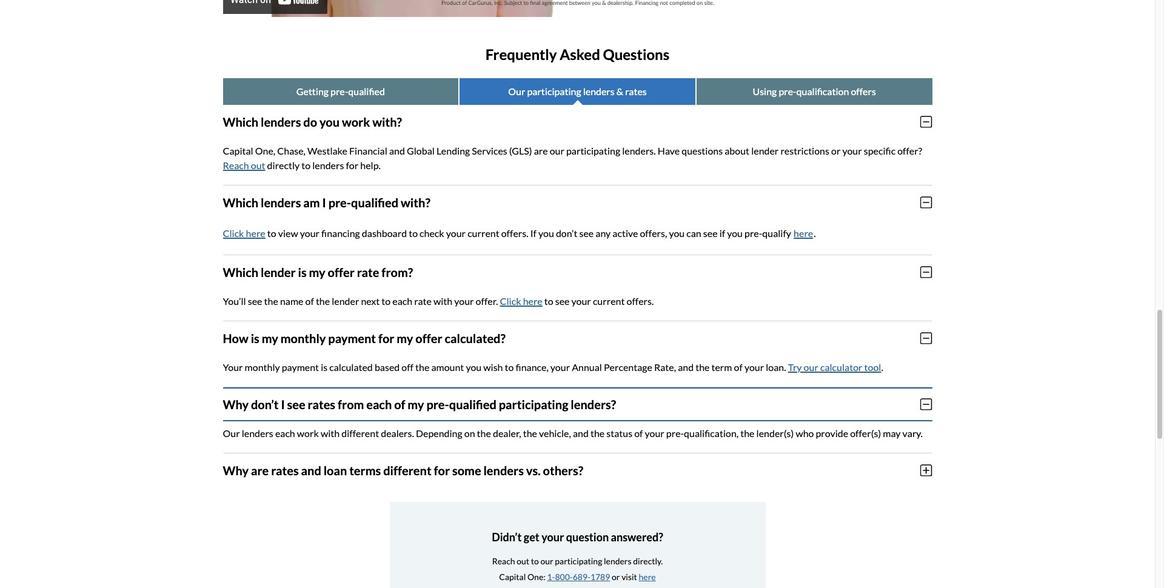 Task type: describe. For each thing, give the bounding box(es) containing it.
try
[[788, 361, 802, 373]]

restrictions
[[781, 145, 829, 156]]

loan.
[[766, 361, 786, 373]]

why don't i see rates from each of my pre-qualified participating lenders? button
[[223, 387, 932, 421]]

do
[[303, 114, 317, 129]]

2 horizontal spatial each
[[393, 295, 412, 307]]

to inside capital one, chase, westlake financial and global lending services (gls) are our participating lenders. have questions about lender restrictions or your specific offer? reach out directly to lenders for help.
[[302, 159, 311, 171]]

minus square image for from?
[[921, 265, 932, 279]]

can
[[687, 227, 701, 239]]

here left view
[[246, 227, 265, 239]]

any
[[596, 227, 611, 239]]

0 horizontal spatial work
[[297, 427, 319, 439]]

how is my monthly payment for my offer calculated? button
[[223, 321, 932, 355]]

. for how is my monthly payment for my offer calculated?
[[881, 361, 883, 373]]

pre- right 'if'
[[745, 227, 762, 239]]

1 vertical spatial with
[[321, 427, 340, 439]]

some
[[452, 463, 481, 478]]

qualified inside button
[[348, 85, 385, 97]]

capital one, chase, westlake financial and global lending services (gls) are our participating lenders. have questions about lender restrictions or your specific offer? reach out directly to lenders for help.
[[223, 145, 922, 171]]

questions
[[603, 45, 670, 63]]

minus square image for each
[[921, 398, 932, 411]]

0 horizontal spatial i
[[281, 397, 285, 412]]

0 vertical spatial offers.
[[501, 227, 529, 239]]

why are rates and loan terms different for some lenders vs. others? button
[[223, 453, 932, 487]]

here right offer.
[[523, 295, 543, 307]]

qualification
[[797, 85, 849, 97]]

or inside reach out to our participating lenders directly. capital one: 1-800-689-1789 or visit here
[[612, 572, 620, 582]]

0 horizontal spatial is
[[251, 331, 259, 346]]

using pre-qualification offers button
[[697, 78, 932, 105]]

for inside capital one, chase, westlake financial and global lending services (gls) are our participating lenders. have questions about lender restrictions or your specific offer? reach out directly to lenders for help.
[[346, 159, 358, 171]]

which lenders am i pre-qualified with? button
[[223, 185, 932, 219]]

which lender is my offer rate from?
[[223, 265, 413, 279]]

or inside capital one, chase, westlake financial and global lending services (gls) are our participating lenders. have questions about lender restrictions or your specific offer? reach out directly to lenders for help.
[[831, 145, 841, 156]]

asked
[[560, 45, 600, 63]]

of right status
[[634, 427, 643, 439]]

see down which lender is my offer rate from? dropdown button
[[555, 295, 570, 307]]

you left wish
[[466, 361, 482, 373]]

one,
[[255, 145, 275, 156]]

the right on
[[477, 427, 491, 439]]

dashboard
[[362, 227, 407, 239]]

lenders?
[[571, 397, 616, 412]]

didn't get your question answered?
[[492, 530, 663, 544]]

see left 'if'
[[703, 227, 718, 239]]

lenders inside dropdown button
[[261, 195, 301, 210]]

pre- right getting
[[331, 85, 348, 97]]

calculated?
[[445, 331, 506, 346]]

1 vertical spatial rate
[[414, 295, 432, 307]]

status
[[607, 427, 633, 439]]

pre- right am
[[328, 195, 351, 210]]

with? inside dropdown button
[[372, 114, 402, 129]]

on
[[464, 427, 475, 439]]

vs.
[[526, 463, 541, 478]]

qualification,
[[684, 427, 739, 439]]

from?
[[382, 265, 413, 279]]

&
[[617, 85, 623, 97]]

lenders inside button
[[484, 463, 524, 478]]

participating inside dropdown button
[[499, 397, 568, 412]]

2 vertical spatial qualified
[[449, 397, 497, 412]]

about
[[725, 145, 750, 156]]

2 vertical spatial each
[[275, 427, 295, 439]]

689-
[[573, 572, 591, 582]]

1 horizontal spatial lender
[[332, 295, 359, 307]]

1 vertical spatial our
[[804, 361, 819, 373]]

pre- up depending
[[427, 397, 449, 412]]

rate inside dropdown button
[[357, 265, 379, 279]]

finance,
[[516, 361, 549, 373]]

your right get at the left of the page
[[542, 530, 564, 544]]

here inside reach out to our participating lenders directly. capital one: 1-800-689-1789 or visit here
[[639, 572, 656, 582]]

pre- right status
[[666, 427, 684, 439]]

my down "financing"
[[309, 265, 325, 279]]

frequently asked questions tab list
[[223, 78, 932, 105]]

question
[[566, 530, 609, 544]]

financing
[[321, 227, 360, 239]]

0 vertical spatial click
[[223, 227, 244, 239]]

our participating lenders & rates button
[[460, 78, 695, 105]]

which lenders do you work with? button
[[223, 105, 932, 139]]

calculator
[[820, 361, 863, 373]]

and inside capital one, chase, westlake financial and global lending services (gls) are our participating lenders. have questions about lender restrictions or your specific offer? reach out directly to lenders for help.
[[389, 145, 405, 156]]

of right name
[[305, 295, 314, 307]]

1-
[[547, 572, 555, 582]]

which lenders am i pre-qualified with?
[[223, 195, 430, 210]]

terms
[[349, 463, 381, 478]]

our lenders each work with different dealers. depending on the dealer, the vehicle, and the status of your pre-qualification, the lender(s) who provide offer(s) may vary.
[[223, 427, 923, 439]]

answered?
[[611, 530, 663, 544]]

our participating lenders & rates tab panel
[[223, 105, 932, 492]]

1 vertical spatial offers.
[[627, 295, 654, 307]]

why are rates and loan terms different for some lenders vs. others?
[[223, 463, 583, 478]]

directly.
[[633, 556, 663, 567]]

1 horizontal spatial click
[[500, 295, 521, 307]]

amount
[[431, 361, 464, 373]]

getting pre-qualified button
[[223, 78, 459, 105]]

dealer,
[[493, 427, 521, 439]]

payment inside dropdown button
[[328, 331, 376, 346]]

your inside capital one, chase, westlake financial and global lending services (gls) are our participating lenders. have questions about lender restrictions or your specific offer? reach out directly to lenders for help.
[[843, 145, 862, 156]]

vary.
[[903, 427, 923, 439]]

different inside button
[[383, 463, 432, 478]]

capital inside capital one, chase, westlake financial and global lending services (gls) are our participating lenders. have questions about lender restrictions or your specific offer? reach out directly to lenders for help.
[[223, 145, 253, 156]]

for inside dropdown button
[[378, 331, 394, 346]]

loan
[[324, 463, 347, 478]]

here link
[[639, 572, 656, 582]]

lenders inside button
[[583, 85, 615, 97]]

and right rate,
[[678, 361, 694, 373]]

1 horizontal spatial click here link
[[500, 295, 543, 307]]

lending
[[437, 145, 470, 156]]

here right qualify
[[794, 227, 813, 239]]

0 vertical spatial is
[[298, 265, 307, 279]]

reach out link
[[223, 159, 265, 171]]

the right dealer,
[[523, 427, 537, 439]]

how is my monthly payment for my offer calculated?
[[223, 331, 506, 346]]

out inside capital one, chase, westlake financial and global lending services (gls) are our participating lenders. have questions about lender restrictions or your specific offer? reach out directly to lenders for help.
[[251, 159, 265, 171]]

1 horizontal spatial don't
[[556, 227, 578, 239]]

reach inside reach out to our participating lenders directly. capital one: 1-800-689-1789 or visit here
[[492, 556, 515, 567]]

to right wish
[[505, 361, 514, 373]]

offer?
[[898, 145, 922, 156]]

lender(s)
[[757, 427, 794, 439]]

westlake
[[307, 145, 347, 156]]

1 vertical spatial monthly
[[245, 361, 280, 373]]

you right if
[[538, 227, 554, 239]]

1789
[[591, 572, 610, 582]]

check
[[420, 227, 444, 239]]

the left the lender(s)
[[741, 427, 755, 439]]

offer.
[[476, 295, 498, 307]]

which for which lender is my offer rate from?
[[223, 265, 258, 279]]

to down which lender is my offer rate from? dropdown button
[[544, 295, 553, 307]]

you'll see the name of the lender next to each rate with your offer. click here to see your current offers.
[[223, 295, 654, 307]]

each inside dropdown button
[[366, 397, 392, 412]]

reach out to our participating lenders directly. capital one: 1-800-689-1789 or visit here
[[492, 556, 663, 582]]

1-800-689-1789 link
[[547, 572, 610, 582]]

the left term
[[696, 361, 710, 373]]

0 horizontal spatial payment
[[282, 361, 319, 373]]

minus square image for how is my monthly payment for my offer calculated?
[[921, 332, 932, 345]]

0 vertical spatial i
[[322, 195, 326, 210]]

the right off
[[415, 361, 430, 373]]

why don't i see rates from each of my pre-qualified participating lenders?
[[223, 397, 616, 412]]

offers
[[851, 85, 876, 97]]

out inside reach out to our participating lenders directly. capital one: 1-800-689-1789 or visit here
[[517, 556, 529, 567]]

provide
[[816, 427, 848, 439]]

our for our participating lenders & rates
[[508, 85, 525, 97]]

have
[[658, 145, 680, 156]]

depending
[[416, 427, 462, 439]]

percentage
[[604, 361, 652, 373]]

others?
[[543, 463, 583, 478]]

your right status
[[645, 427, 664, 439]]

specific
[[864, 145, 896, 156]]

qualify
[[762, 227, 791, 239]]

see left the any
[[579, 227, 594, 239]]

one:
[[528, 572, 546, 582]]

800-
[[555, 572, 573, 582]]



Task type: locate. For each thing, give the bounding box(es) containing it.
1 horizontal spatial with
[[434, 295, 452, 307]]

participating inside button
[[527, 85, 581, 97]]

monthly inside dropdown button
[[281, 331, 326, 346]]

pre- right using on the top of page
[[779, 85, 797, 97]]

1 vertical spatial current
[[593, 295, 625, 307]]

and left loan
[[301, 463, 321, 478]]

chase,
[[277, 145, 306, 156]]

to left view
[[267, 227, 276, 239]]

1 vertical spatial lender
[[261, 265, 296, 279]]

why
[[223, 397, 249, 412], [223, 463, 249, 478]]

are inside button
[[251, 463, 269, 478]]

0 vertical spatial why
[[223, 397, 249, 412]]

if
[[720, 227, 725, 239]]

or left visit
[[612, 572, 620, 582]]

next
[[361, 295, 380, 307]]

1 vertical spatial minus square image
[[921, 332, 932, 345]]

which lender is my offer rate from? button
[[223, 255, 932, 289]]

is up name
[[298, 265, 307, 279]]

1 vertical spatial rates
[[308, 397, 335, 412]]

1 vertical spatial qualified
[[351, 195, 399, 210]]

1 horizontal spatial is
[[298, 265, 307, 279]]

offer(s)
[[850, 427, 881, 439]]

offer inside which lender is my offer rate from? dropdown button
[[328, 265, 355, 279]]

0 horizontal spatial with
[[321, 427, 340, 439]]

0 vertical spatial with?
[[372, 114, 402, 129]]

my right "how"
[[262, 331, 278, 346]]

view
[[278, 227, 298, 239]]

rates inside button
[[271, 463, 299, 478]]

0 horizontal spatial click here link
[[223, 227, 265, 239]]

rates left loan
[[271, 463, 299, 478]]

0 vertical spatial payment
[[328, 331, 376, 346]]

if
[[530, 227, 537, 239]]

you'll
[[223, 295, 246, 307]]

click right offer.
[[500, 295, 521, 307]]

of up dealers.
[[394, 397, 405, 412]]

participating up which lenders do you work with? dropdown button
[[527, 85, 581, 97]]

which up you'll
[[223, 265, 258, 279]]

our down which lenders do you work with? dropdown button
[[550, 145, 564, 156]]

1 horizontal spatial rates
[[308, 397, 335, 412]]

0 horizontal spatial our
[[223, 427, 240, 439]]

1 horizontal spatial each
[[366, 397, 392, 412]]

didn't
[[492, 530, 522, 544]]

1 horizontal spatial offers.
[[627, 295, 654, 307]]

0 horizontal spatial out
[[251, 159, 265, 171]]

work
[[342, 114, 370, 129], [297, 427, 319, 439]]

click here link right offer.
[[500, 295, 543, 307]]

rates for see
[[308, 397, 335, 412]]

0 vertical spatial rate
[[357, 265, 379, 279]]

0 horizontal spatial click
[[223, 227, 244, 239]]

0 vertical spatial monthly
[[281, 331, 326, 346]]

. right calculator
[[881, 361, 883, 373]]

your left annual
[[551, 361, 570, 373]]

your monthly payment is calculated based off the amount you wish to finance, your annual percentage rate, and the term of your loan. try our calculator tool .
[[223, 361, 883, 373]]

which inside which lender is my offer rate from? dropdown button
[[223, 265, 258, 279]]

to left check
[[409, 227, 418, 239]]

get
[[524, 530, 540, 544]]

3 minus square image from the top
[[921, 398, 932, 411]]

1 horizontal spatial offer
[[416, 331, 442, 346]]

which for which lenders am i pre-qualified with?
[[223, 195, 258, 210]]

lender right about
[[751, 145, 779, 156]]

our inside tab panel
[[223, 427, 240, 439]]

is left calculated
[[321, 361, 328, 373]]

1 horizontal spatial payment
[[328, 331, 376, 346]]

1 vertical spatial or
[[612, 572, 620, 582]]

you right 'if'
[[727, 227, 743, 239]]

1 vertical spatial .
[[881, 361, 883, 373]]

1 horizontal spatial or
[[831, 145, 841, 156]]

offers.
[[501, 227, 529, 239], [627, 295, 654, 307]]

offer up amount on the left of page
[[416, 331, 442, 346]]

rate,
[[654, 361, 676, 373]]

lenders inside dropdown button
[[261, 114, 301, 129]]

my up dealers.
[[408, 397, 424, 412]]

1 which from the top
[[223, 114, 258, 129]]

to right next
[[382, 295, 391, 307]]

capital inside reach out to our participating lenders directly. capital one: 1-800-689-1789 or visit here
[[499, 572, 526, 582]]

minus square image
[[921, 196, 932, 209], [921, 332, 932, 345]]

0 horizontal spatial offer
[[328, 265, 355, 279]]

1 vertical spatial click here link
[[500, 295, 543, 307]]

out down 'one,'
[[251, 159, 265, 171]]

1 vertical spatial with?
[[401, 195, 430, 210]]

participating inside reach out to our participating lenders directly. capital one: 1-800-689-1789 or visit here
[[555, 556, 602, 567]]

your right view
[[300, 227, 320, 239]]

our inside button
[[508, 85, 525, 97]]

frequently
[[486, 45, 557, 63]]

2 vertical spatial rates
[[271, 463, 299, 478]]

0 vertical spatial with
[[434, 295, 452, 307]]

your left offer.
[[454, 295, 474, 307]]

. for which lenders am i pre-qualified with?
[[814, 227, 816, 239]]

you right do
[[320, 114, 340, 129]]

out up "one:"
[[517, 556, 529, 567]]

lender left next
[[332, 295, 359, 307]]

our participating lenders & rates
[[508, 85, 647, 97]]

1 minus square image from the top
[[921, 115, 932, 128]]

off
[[402, 361, 414, 373]]

minus square image inside why don't i see rates from each of my pre-qualified participating lenders? dropdown button
[[921, 398, 932, 411]]

qualified right getting
[[348, 85, 385, 97]]

why for why are rates and loan terms different for some lenders vs. others?
[[223, 463, 249, 478]]

1 why from the top
[[223, 397, 249, 412]]

tool
[[864, 361, 881, 373]]

different
[[342, 427, 379, 439], [383, 463, 432, 478]]

the left status
[[591, 427, 605, 439]]

see inside dropdown button
[[287, 397, 305, 412]]

financial
[[349, 145, 387, 156]]

1 vertical spatial why
[[223, 463, 249, 478]]

with
[[434, 295, 452, 307], [321, 427, 340, 439]]

each
[[393, 295, 412, 307], [366, 397, 392, 412], [275, 427, 295, 439]]

annual
[[572, 361, 602, 373]]

your left 'specific' on the top of page
[[843, 145, 862, 156]]

payment up calculated
[[328, 331, 376, 346]]

0 vertical spatial .
[[814, 227, 816, 239]]

0 horizontal spatial reach
[[223, 159, 249, 171]]

don't inside dropdown button
[[251, 397, 279, 412]]

different down from
[[342, 427, 379, 439]]

may
[[883, 427, 901, 439]]

1 vertical spatial reach
[[492, 556, 515, 567]]

reach down didn't
[[492, 556, 515, 567]]

with? up check
[[401, 195, 430, 210]]

for
[[346, 159, 358, 171], [378, 331, 394, 346], [434, 463, 450, 478]]

0 horizontal spatial rate
[[357, 265, 379, 279]]

(gls)
[[509, 145, 532, 156]]

offer down "financing"
[[328, 265, 355, 279]]

0 vertical spatial each
[[393, 295, 412, 307]]

1 horizontal spatial current
[[593, 295, 625, 307]]

lender inside dropdown button
[[261, 265, 296, 279]]

lender inside capital one, chase, westlake financial and global lending services (gls) are our participating lenders. have questions about lender restrictions or your specific offer? reach out directly to lenders for help.
[[751, 145, 779, 156]]

0 horizontal spatial different
[[342, 427, 379, 439]]

capital
[[223, 145, 253, 156], [499, 572, 526, 582]]

try our calculator tool link
[[788, 361, 881, 373]]

services
[[472, 145, 507, 156]]

0 vertical spatial which
[[223, 114, 258, 129]]

0 vertical spatial don't
[[556, 227, 578, 239]]

you inside which lenders do you work with? dropdown button
[[320, 114, 340, 129]]

rate up next
[[357, 265, 379, 279]]

1 vertical spatial minus square image
[[921, 265, 932, 279]]

1 vertical spatial different
[[383, 463, 432, 478]]

with?
[[372, 114, 402, 129], [401, 195, 430, 210]]

who
[[796, 427, 814, 439]]

the down which lender is my offer rate from?
[[316, 295, 330, 307]]

current down which lender is my offer rate from? dropdown button
[[593, 295, 625, 307]]

current left if
[[468, 227, 499, 239]]

our inside capital one, chase, westlake financial and global lending services (gls) are our participating lenders. have questions about lender restrictions or your specific offer? reach out directly to lenders for help.
[[550, 145, 564, 156]]

rates for &
[[625, 85, 647, 97]]

participating down which lenders do you work with? dropdown button
[[566, 145, 620, 156]]

2 minus square image from the top
[[921, 332, 932, 345]]

2 horizontal spatial rates
[[625, 85, 647, 97]]

minus square image inside which lenders am i pre-qualified with? dropdown button
[[921, 196, 932, 209]]

rates left from
[[308, 397, 335, 412]]

our for our lenders each work with different dealers. depending on the dealer, the vehicle, and the status of your pre-qualification, the lender(s) who provide offer(s) may vary.
[[223, 427, 240, 439]]

plus square image
[[921, 464, 932, 477]]

and left 'global'
[[389, 145, 405, 156]]

or right the restrictions
[[831, 145, 841, 156]]

global
[[407, 145, 435, 156]]

see right you'll
[[248, 295, 262, 307]]

0 vertical spatial minus square image
[[921, 196, 932, 209]]

click left view
[[223, 227, 244, 239]]

of right term
[[734, 361, 743, 373]]

rate right next
[[414, 295, 432, 307]]

why inside why don't i see rates from each of my pre-qualified participating lenders? dropdown button
[[223, 397, 249, 412]]

is right "how"
[[251, 331, 259, 346]]

and inside button
[[301, 463, 321, 478]]

0 vertical spatial work
[[342, 114, 370, 129]]

0 horizontal spatial monthly
[[245, 361, 280, 373]]

from
[[338, 397, 364, 412]]

how
[[223, 331, 249, 346]]

3 which from the top
[[223, 265, 258, 279]]

0 horizontal spatial each
[[275, 427, 295, 439]]

rates inside dropdown button
[[308, 397, 335, 412]]

help.
[[360, 159, 381, 171]]

getting
[[296, 85, 329, 97]]

0 vertical spatial reach
[[223, 159, 249, 171]]

1 vertical spatial out
[[517, 556, 529, 567]]

0 vertical spatial different
[[342, 427, 379, 439]]

offers,
[[640, 227, 667, 239]]

0 vertical spatial are
[[534, 145, 548, 156]]

vehicle,
[[539, 427, 571, 439]]

0 vertical spatial or
[[831, 145, 841, 156]]

1 horizontal spatial are
[[534, 145, 548, 156]]

lenders inside reach out to our participating lenders directly. capital one: 1-800-689-1789 or visit here
[[604, 556, 632, 567]]

. right qualify
[[814, 227, 816, 239]]

you left can
[[669, 227, 685, 239]]

using
[[753, 85, 777, 97]]

for inside button
[[434, 463, 450, 478]]

1 horizontal spatial out
[[517, 556, 529, 567]]

qualified
[[348, 85, 385, 97], [351, 195, 399, 210], [449, 397, 497, 412]]

2 why from the top
[[223, 463, 249, 478]]

with down from
[[321, 427, 340, 439]]

1 vertical spatial i
[[281, 397, 285, 412]]

1 vertical spatial work
[[297, 427, 319, 439]]

with left offer.
[[434, 295, 452, 307]]

1 horizontal spatial monthly
[[281, 331, 326, 346]]

1 horizontal spatial .
[[881, 361, 883, 373]]

current
[[468, 227, 499, 239], [593, 295, 625, 307]]

am
[[303, 195, 320, 210]]

your
[[843, 145, 862, 156], [300, 227, 320, 239], [446, 227, 466, 239], [454, 295, 474, 307], [572, 295, 591, 307], [551, 361, 570, 373], [745, 361, 764, 373], [645, 427, 664, 439], [542, 530, 564, 544]]

with? up financial
[[372, 114, 402, 129]]

reach inside capital one, chase, westlake financial and global lending services (gls) are our participating lenders. have questions about lender restrictions or your specific offer? reach out directly to lenders for help.
[[223, 159, 249, 171]]

to
[[302, 159, 311, 171], [267, 227, 276, 239], [409, 227, 418, 239], [382, 295, 391, 307], [544, 295, 553, 307], [505, 361, 514, 373], [531, 556, 539, 567]]

wish
[[483, 361, 503, 373]]

minus square image inside which lenders do you work with? dropdown button
[[921, 115, 932, 128]]

offer inside how is my monthly payment for my offer calculated? dropdown button
[[416, 331, 442, 346]]

lenders.
[[622, 145, 656, 156]]

why for why don't i see rates from each of my pre-qualified participating lenders?
[[223, 397, 249, 412]]

here down directly.
[[639, 572, 656, 582]]

1 vertical spatial are
[[251, 463, 269, 478]]

minus square image inside which lender is my offer rate from? dropdown button
[[921, 265, 932, 279]]

payment
[[328, 331, 376, 346], [282, 361, 319, 373]]

0 horizontal spatial don't
[[251, 397, 279, 412]]

1 horizontal spatial different
[[383, 463, 432, 478]]

1 horizontal spatial i
[[322, 195, 326, 210]]

why inside why are rates and loan terms different for some lenders vs. others? button
[[223, 463, 249, 478]]

qualified up "dashboard" at the top of page
[[351, 195, 399, 210]]

your left "loan."
[[745, 361, 764, 373]]

2 minus square image from the top
[[921, 265, 932, 279]]

our up 1- at the bottom of page
[[541, 556, 553, 567]]

2 vertical spatial our
[[541, 556, 553, 567]]

is
[[298, 265, 307, 279], [251, 331, 259, 346], [321, 361, 328, 373]]

getting pre-qualified
[[296, 85, 385, 97]]

rates
[[625, 85, 647, 97], [308, 397, 335, 412], [271, 463, 299, 478]]

which inside which lenders do you work with? dropdown button
[[223, 114, 258, 129]]

our
[[550, 145, 564, 156], [804, 361, 819, 373], [541, 556, 553, 567]]

here button
[[793, 224, 814, 242]]

your right check
[[446, 227, 466, 239]]

click here link
[[223, 227, 265, 239], [500, 295, 543, 307]]

lenders inside capital one, chase, westlake financial and global lending services (gls) are our participating lenders. have questions about lender restrictions or your specific offer? reach out directly to lenders for help.
[[312, 159, 344, 171]]

your
[[223, 361, 243, 373]]

our right try
[[804, 361, 819, 373]]

dealers.
[[381, 427, 414, 439]]

1 vertical spatial don't
[[251, 397, 279, 412]]

1 minus square image from the top
[[921, 196, 932, 209]]

1 vertical spatial offer
[[416, 331, 442, 346]]

minus square image inside how is my monthly payment for my offer calculated? dropdown button
[[921, 332, 932, 345]]

1 vertical spatial is
[[251, 331, 259, 346]]

minus square image
[[921, 115, 932, 128], [921, 265, 932, 279], [921, 398, 932, 411]]

2 horizontal spatial is
[[321, 361, 328, 373]]

which down reach out link at the top left of page
[[223, 195, 258, 210]]

qualified up on
[[449, 397, 497, 412]]

to inside reach out to our participating lenders directly. capital one: 1-800-689-1789 or visit here
[[531, 556, 539, 567]]

lenders
[[583, 85, 615, 97], [261, 114, 301, 129], [312, 159, 344, 171], [261, 195, 301, 210], [242, 427, 273, 439], [484, 463, 524, 478], [604, 556, 632, 567]]

with? inside dropdown button
[[401, 195, 430, 210]]

0 vertical spatial our
[[550, 145, 564, 156]]

see left from
[[287, 397, 305, 412]]

rates right "&"
[[625, 85, 647, 97]]

minus square image for which lenders am i pre-qualified with?
[[921, 196, 932, 209]]

and right vehicle,
[[573, 427, 589, 439]]

0 horizontal spatial current
[[468, 227, 499, 239]]

of
[[305, 295, 314, 307], [734, 361, 743, 373], [394, 397, 405, 412], [634, 427, 643, 439]]

your down which lender is my offer rate from? dropdown button
[[572, 295, 591, 307]]

1 horizontal spatial rate
[[414, 295, 432, 307]]

1 vertical spatial for
[[378, 331, 394, 346]]

0 horizontal spatial rates
[[271, 463, 299, 478]]

0 horizontal spatial lender
[[261, 265, 296, 279]]

our inside reach out to our participating lenders directly. capital one: 1-800-689-1789 or visit here
[[541, 556, 553, 567]]

0 vertical spatial lender
[[751, 145, 779, 156]]

term
[[712, 361, 732, 373]]

0 vertical spatial current
[[468, 227, 499, 239]]

for up based
[[378, 331, 394, 346]]

0 horizontal spatial are
[[251, 463, 269, 478]]

participating inside capital one, chase, westlake financial and global lending services (gls) are our participating lenders. have questions about lender restrictions or your specific offer? reach out directly to lenders for help.
[[566, 145, 620, 156]]

which for which lenders do you work with?
[[223, 114, 258, 129]]

the left name
[[264, 295, 278, 307]]

of inside dropdown button
[[394, 397, 405, 412]]

monthly down name
[[281, 331, 326, 346]]

0 horizontal spatial offers.
[[501, 227, 529, 239]]

using pre-qualification offers
[[753, 85, 876, 97]]

for left help.
[[346, 159, 358, 171]]

1 vertical spatial which
[[223, 195, 258, 210]]

2 horizontal spatial lender
[[751, 145, 779, 156]]

which lenders do you work with?
[[223, 114, 402, 129]]

lender up name
[[261, 265, 296, 279]]

my up off
[[397, 331, 413, 346]]

2 vertical spatial for
[[434, 463, 450, 478]]

to up "one:"
[[531, 556, 539, 567]]

1 horizontal spatial work
[[342, 114, 370, 129]]

0 vertical spatial minus square image
[[921, 115, 932, 128]]

work inside dropdown button
[[342, 114, 370, 129]]

to down chase,
[[302, 159, 311, 171]]

1 horizontal spatial reach
[[492, 556, 515, 567]]

rates inside button
[[625, 85, 647, 97]]

0 horizontal spatial capital
[[223, 145, 253, 156]]

1 horizontal spatial for
[[378, 331, 394, 346]]

my
[[309, 265, 325, 279], [262, 331, 278, 346], [397, 331, 413, 346], [408, 397, 424, 412]]

monthly right your
[[245, 361, 280, 373]]

0 vertical spatial for
[[346, 159, 358, 171]]

are inside capital one, chase, westlake financial and global lending services (gls) are our participating lenders. have questions about lender restrictions or your specific offer? reach out directly to lenders for help.
[[534, 145, 548, 156]]

participating up vehicle,
[[499, 397, 568, 412]]

1 vertical spatial our
[[223, 427, 240, 439]]

0 vertical spatial qualified
[[348, 85, 385, 97]]

you
[[320, 114, 340, 129], [538, 227, 554, 239], [669, 227, 685, 239], [727, 227, 743, 239], [466, 361, 482, 373]]

payment left calculated
[[282, 361, 319, 373]]

click here link left view
[[223, 227, 265, 239]]

which inside which lenders am i pre-qualified with? dropdown button
[[223, 195, 258, 210]]

participating
[[527, 85, 581, 97], [566, 145, 620, 156], [499, 397, 568, 412], [555, 556, 602, 567]]

based
[[375, 361, 400, 373]]

2 which from the top
[[223, 195, 258, 210]]



Task type: vqa. For each thing, say whether or not it's contained in the screenshot.
accidents to the top
no



